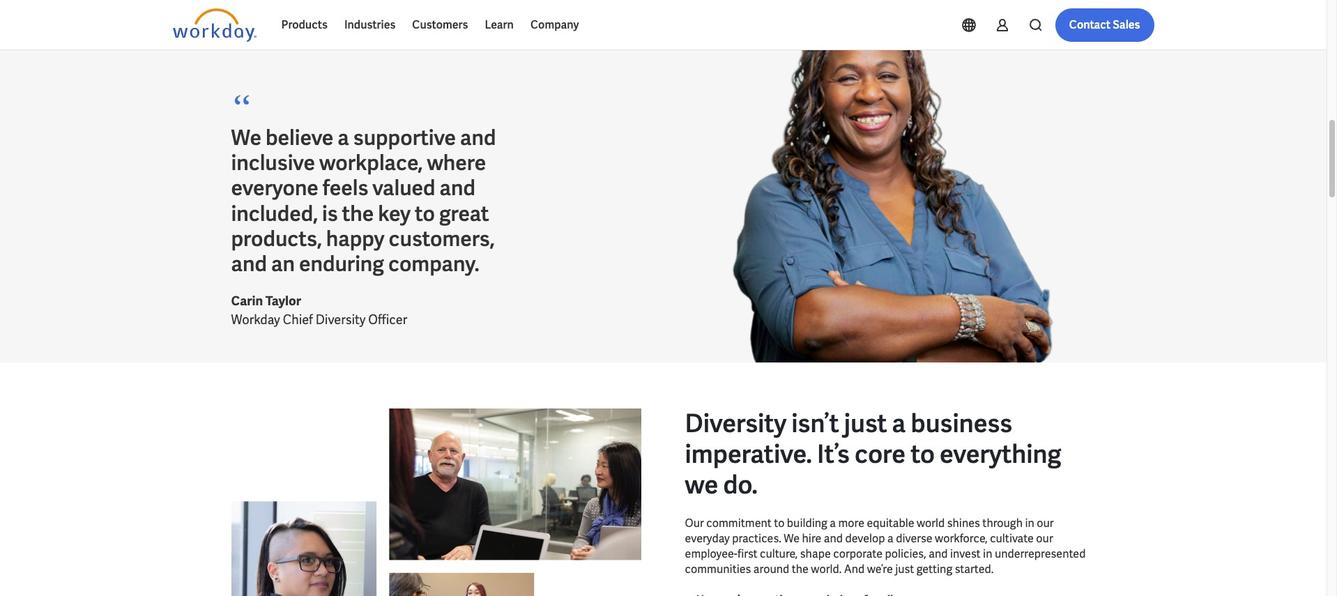 Task type: locate. For each thing, give the bounding box(es) containing it.
1 vertical spatial just
[[895, 562, 914, 577]]

customers
[[412, 17, 468, 32]]

in up started.
[[983, 547, 992, 561]]

diversity up 'do.' at the right bottom
[[685, 407, 787, 440]]

where
[[427, 149, 486, 176]]

1 horizontal spatial we
[[784, 531, 800, 546]]

the down shape
[[792, 562, 809, 577]]

business
[[911, 407, 1012, 440]]

to inside diversity isn't just a business imperative. it's core to everything we do.
[[911, 438, 935, 471]]

everyone
[[231, 174, 319, 202]]

believe
[[266, 124, 334, 151]]

the
[[342, 200, 374, 227], [792, 562, 809, 577]]

do.
[[723, 469, 758, 501]]

happy
[[326, 225, 385, 252]]

1 vertical spatial diversity
[[685, 407, 787, 440]]

company
[[531, 17, 579, 32]]

0 horizontal spatial diversity
[[316, 312, 366, 328]]

0 horizontal spatial just
[[844, 407, 887, 440]]

policies,
[[885, 547, 926, 561]]

0 vertical spatial to
[[415, 200, 435, 227]]

key
[[378, 200, 411, 227]]

contact
[[1069, 17, 1111, 32]]

a left business
[[892, 407, 906, 440]]

we left hire
[[784, 531, 800, 546]]

to right core
[[911, 438, 935, 471]]

0 vertical spatial the
[[342, 200, 374, 227]]

0 horizontal spatial to
[[415, 200, 435, 227]]

a right believe
[[338, 124, 349, 151]]

1 horizontal spatial the
[[792, 562, 809, 577]]

we believe a supportive and inclusive workplace, where everyone feels valued and included, is the key to great products, happy customers, and an enduring company.
[[231, 124, 496, 278]]

0 horizontal spatial in
[[983, 547, 992, 561]]

1 horizontal spatial diversity
[[685, 407, 787, 440]]

we left believe
[[231, 124, 261, 151]]

1 horizontal spatial in
[[1025, 516, 1035, 531]]

shape
[[800, 547, 831, 561]]

to right key
[[415, 200, 435, 227]]

our
[[1037, 516, 1054, 531], [1036, 531, 1053, 546]]

1 vertical spatial we
[[784, 531, 800, 546]]

company.
[[388, 250, 480, 278]]

chief
[[283, 312, 313, 328]]

getting
[[917, 562, 953, 577]]

we
[[231, 124, 261, 151], [784, 531, 800, 546]]

in up cultivate
[[1025, 516, 1035, 531]]

contact sales link
[[1055, 8, 1154, 42]]

1 horizontal spatial to
[[774, 516, 785, 531]]

invest
[[950, 547, 981, 561]]

to up practices.
[[774, 516, 785, 531]]

it's
[[817, 438, 850, 471]]

diversity right the chief
[[316, 312, 366, 328]]

1 vertical spatial our
[[1036, 531, 1053, 546]]

0 horizontal spatial the
[[342, 200, 374, 227]]

in
[[1025, 516, 1035, 531], [983, 547, 992, 561]]

core
[[855, 438, 906, 471]]

we're
[[867, 562, 893, 577]]

2 horizontal spatial to
[[911, 438, 935, 471]]

the right 'is'
[[342, 200, 374, 227]]

a left more
[[830, 516, 836, 531]]

started.
[[955, 562, 994, 577]]

1 vertical spatial in
[[983, 547, 992, 561]]

0 horizontal spatial we
[[231, 124, 261, 151]]

and
[[844, 562, 865, 577]]

culture,
[[760, 547, 798, 561]]

inclusive
[[231, 149, 315, 176]]

just right isn't
[[844, 407, 887, 440]]

0 vertical spatial we
[[231, 124, 261, 151]]

industries button
[[336, 8, 404, 42]]

enduring
[[299, 250, 384, 278]]

just
[[844, 407, 887, 440], [895, 562, 914, 577]]

and
[[460, 124, 496, 151], [440, 174, 476, 202], [231, 250, 267, 278], [824, 531, 843, 546], [929, 547, 948, 561]]

the inside our commitment to building a more equitable world shines through in our everyday practices. we hire and develop a diverse workforce, cultivate our employee-first culture, shape corporate policies, and invest in underrepresented communities around the world. and we're just getting started.
[[792, 562, 809, 577]]

1 vertical spatial to
[[911, 438, 935, 471]]

diversity inside diversity isn't just a business imperative. it's core to everything we do.
[[685, 407, 787, 440]]

building
[[787, 516, 828, 531]]

learn
[[485, 17, 514, 32]]

carin taylor workday chief diversity officer
[[231, 293, 407, 328]]

diversity inside carin taylor workday chief diversity officer
[[316, 312, 366, 328]]

1 vertical spatial the
[[792, 562, 809, 577]]

diversity
[[316, 312, 366, 328], [685, 407, 787, 440]]

0 vertical spatial just
[[844, 407, 887, 440]]

customers,
[[389, 225, 495, 252]]

workplace,
[[319, 149, 423, 176]]

around
[[754, 562, 789, 577]]

2 vertical spatial to
[[774, 516, 785, 531]]

0 vertical spatial diversity
[[316, 312, 366, 328]]

an
[[271, 250, 295, 278]]

just down policies,
[[895, 562, 914, 577]]

to
[[415, 200, 435, 227], [911, 438, 935, 471], [774, 516, 785, 531]]

a
[[338, 124, 349, 151], [892, 407, 906, 440], [830, 516, 836, 531], [888, 531, 894, 546]]

1 horizontal spatial just
[[895, 562, 914, 577]]



Task type: describe. For each thing, give the bounding box(es) containing it.
world.
[[811, 562, 842, 577]]

a inside diversity isn't just a business imperative. it's core to everything we do.
[[892, 407, 906, 440]]

underrepresented
[[995, 547, 1086, 561]]

a down equitable
[[888, 531, 894, 546]]

learn button
[[476, 8, 522, 42]]

imperative.
[[685, 438, 812, 471]]

we
[[685, 469, 718, 501]]

industries
[[344, 17, 396, 32]]

isn't
[[792, 407, 839, 440]]

communities
[[685, 562, 751, 577]]

0 vertical spatial our
[[1037, 516, 1054, 531]]

employee-
[[685, 547, 738, 561]]

cultivate
[[990, 531, 1034, 546]]

products
[[281, 17, 328, 32]]

workday
[[231, 312, 280, 328]]

taylor
[[266, 293, 301, 309]]

world
[[917, 516, 945, 531]]

carin
[[231, 293, 263, 309]]

we inside we believe a supportive and inclusive workplace, where everyone feels valued and included, is the key to great products, happy customers, and an enduring company.
[[231, 124, 261, 151]]

corporate
[[833, 547, 883, 561]]

practices.
[[732, 531, 782, 546]]

workforce,
[[935, 531, 988, 546]]

is
[[322, 200, 338, 227]]

we inside our commitment to building a more equitable world shines through in our everyday practices. we hire and develop a diverse workforce, cultivate our employee-first culture, shape corporate policies, and invest in underrepresented communities around the world. and we're just getting started.
[[784, 531, 800, 546]]

just inside diversity isn't just a business imperative. it's core to everything we do.
[[844, 407, 887, 440]]

through
[[983, 516, 1023, 531]]

more
[[838, 516, 865, 531]]

just inside our commitment to building a more equitable world shines through in our everyday practices. we hire and develop a diverse workforce, cultivate our employee-first culture, shape corporate policies, and invest in underrepresented communities around the world. and we're just getting started.
[[895, 562, 914, 577]]

products button
[[273, 8, 336, 42]]

contact sales
[[1069, 17, 1140, 32]]

first
[[738, 547, 758, 561]]

develop
[[845, 531, 885, 546]]

customers button
[[404, 8, 476, 42]]

diversity isn't just a business imperative. it's core to everything we do.
[[685, 407, 1061, 501]]

shines
[[947, 516, 980, 531]]

supportive
[[353, 124, 456, 151]]

commitment
[[706, 516, 772, 531]]

company button
[[522, 8, 587, 42]]

hire
[[802, 531, 822, 546]]

our
[[685, 516, 704, 531]]

our commitment to building a more equitable world shines through in our everyday practices. we hire and develop a diverse workforce, cultivate our employee-first culture, shape corporate policies, and invest in underrepresented communities around the world. and we're just getting started.
[[685, 516, 1086, 577]]

a inside we believe a supportive and inclusive workplace, where everyone feels valued and included, is the key to great products, happy customers, and an enduring company.
[[338, 124, 349, 151]]

included,
[[231, 200, 318, 227]]

valued
[[372, 174, 435, 202]]

everyday
[[685, 531, 730, 546]]

go to the homepage image
[[173, 8, 256, 42]]

sales
[[1113, 17, 1140, 32]]

officer
[[368, 312, 407, 328]]

to inside we believe a supportive and inclusive workplace, where everyone feels valued and included, is the key to great products, happy customers, and an enduring company.
[[415, 200, 435, 227]]

equitable
[[867, 516, 914, 531]]

great
[[439, 200, 489, 227]]

diverse
[[896, 531, 933, 546]]

0 vertical spatial in
[[1025, 516, 1035, 531]]

the inside we believe a supportive and inclusive workplace, where everyone feels valued and included, is the key to great products, happy customers, and an enduring company.
[[342, 200, 374, 227]]

products,
[[231, 225, 322, 252]]

feels
[[323, 174, 368, 202]]

to inside our commitment to building a more equitable world shines through in our everyday practices. we hire and develop a diverse workforce, cultivate our employee-first culture, shape corporate policies, and invest in underrepresented communities around the world. and we're just getting started.
[[774, 516, 785, 531]]

everything
[[940, 438, 1061, 471]]



Task type: vqa. For each thing, say whether or not it's contained in the screenshot.
SOLUTION
no



